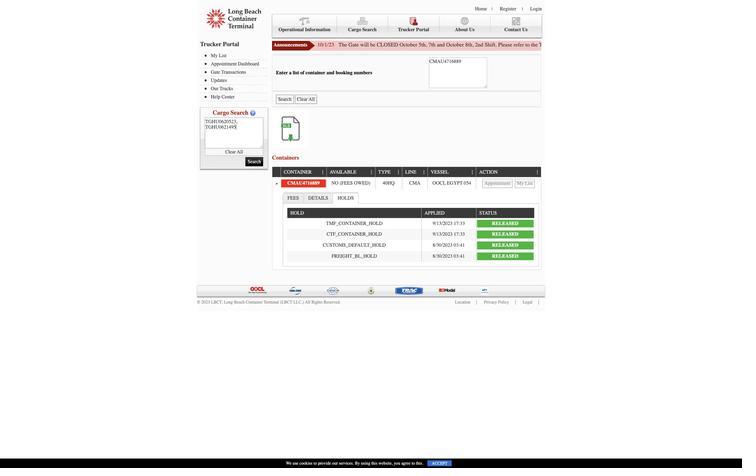 Task type: describe. For each thing, give the bounding box(es) containing it.
accept button
[[428, 461, 452, 467]]

1 horizontal spatial search
[[362, 27, 377, 32]]

grid inside row group
[[288, 208, 534, 262]]

40hq cell
[[375, 177, 402, 190]]

the
[[339, 41, 347, 48]]

applied
[[425, 211, 445, 216]]

container
[[306, 70, 325, 76]]

website,
[[379, 461, 393, 466]]

released cell for freight_bl_hold
[[476, 251, 534, 262]]

enter a list of container and booking numbers
[[276, 70, 372, 76]]

we use cookies to provide our services. by using this website, you agree to this.
[[286, 461, 423, 466]]

operational information
[[279, 27, 331, 32]]

03:41 for freight_bl_hold
[[454, 254, 465, 259]]

our trucks link
[[205, 86, 268, 92]]

available column header
[[326, 167, 375, 177]]

using
[[361, 461, 370, 466]]

a
[[289, 70, 292, 76]]

8/30/2023 03:41 cell for freight_bl_hold
[[421, 251, 476, 262]]

8/30/2023 for customs_default_hold
[[433, 243, 453, 248]]

about us
[[455, 27, 475, 32]]

container
[[246, 300, 263, 305]]

action
[[479, 170, 498, 175]]

1 vertical spatial and
[[327, 70, 335, 76]]

type link
[[378, 167, 394, 177]]

cma
[[409, 181, 421, 186]]

available link
[[330, 167, 359, 177]]

this.
[[416, 461, 423, 466]]

services.
[[339, 461, 354, 466]]

9/13/2023 17:33 cell for tmf_container_hold
[[421, 218, 476, 229]]

we
[[286, 461, 292, 466]]

0 vertical spatial cargo
[[348, 27, 361, 32]]

trucker inside menu bar
[[398, 27, 415, 32]]

1 for from the left
[[603, 41, 609, 48]]

customs_default_hold cell
[[288, 240, 421, 251]]

container link
[[284, 167, 315, 177]]

long
[[224, 300, 233, 305]]

home link
[[475, 6, 487, 12]]

edit column settings image for line
[[422, 170, 427, 175]]

vessel link
[[431, 167, 452, 177]]

provide
[[318, 461, 331, 466]]

9/13/2023 for ctf_container_hold
[[433, 232, 453, 237]]

2 horizontal spatial gate
[[554, 41, 564, 48]]

please
[[498, 41, 512, 48]]

released cell for ctf_container_hold
[[476, 229, 534, 240]]

2 | from the left
[[522, 6, 523, 12]]

legal link
[[523, 300, 533, 305]]

1 horizontal spatial all
[[305, 300, 310, 305]]

2 the from the left
[[661, 41, 668, 48]]

login
[[530, 6, 542, 12]]

row containing hold
[[288, 208, 534, 218]]

2nd
[[475, 41, 484, 48]]

row containing customs_default_hold
[[288, 240, 534, 251]]

ctf_container_hold cell
[[288, 229, 421, 240]]

web
[[580, 41, 589, 48]]

type
[[378, 170, 391, 175]]

Enter container numbers and/ or booking numbers.  text field
[[205, 118, 263, 148]]

released for freight_bl_hold
[[492, 254, 519, 259]]

row containing tmf_container_hold
[[288, 218, 534, 229]]

oocl egypt 054
[[433, 181, 471, 186]]

Enter container numbers and/ or booking numbers. Press ESC to reset input box text field
[[429, 58, 487, 88]]

appointment
[[211, 61, 237, 67]]

1 october from the left
[[400, 41, 417, 48]]

8/30/2023 03:41 for freight_bl_hold
[[433, 254, 465, 259]]

location link
[[455, 300, 470, 305]]

menu bar containing operational information
[[272, 14, 542, 38]]

7th
[[429, 41, 436, 48]]

1 | from the left
[[492, 6, 493, 12]]

announcements
[[274, 42, 307, 48]]

no (fees owed) cell
[[326, 177, 375, 190]]

edit column settings image for vessel
[[470, 170, 475, 175]]

holds
[[338, 195, 354, 201]]

tmf_container_hold cell
[[288, 218, 421, 229]]

truck
[[539, 41, 552, 48]]

us for contact us
[[522, 27, 528, 32]]

reserved.
[[324, 300, 341, 305]]

booking
[[336, 70, 353, 76]]

oocl egypt 054 cell
[[428, 177, 476, 190]]

help center link
[[205, 94, 268, 100]]

9/13/2023 17:33 cell for ctf_container_hold
[[421, 229, 476, 240]]

appointment dashboard link
[[205, 61, 268, 67]]

about us link
[[439, 16, 491, 33]]

details
[[637, 41, 652, 48]]

hold
[[290, 211, 304, 216]]

owed)
[[354, 181, 370, 186]]

cmau4716889 cell
[[281, 177, 326, 190]]

type column header
[[375, 167, 402, 177]]

available
[[330, 170, 356, 175]]

03:41 for customs_default_hold
[[454, 243, 465, 248]]

fees
[[288, 195, 299, 201]]

released cell for tmf_container_hold
[[476, 218, 534, 229]]

(lbct
[[280, 300, 292, 305]]

edit column settings image for container
[[321, 170, 325, 175]]

register link
[[500, 6, 516, 12]]

row group containing tmf_container_hold
[[288, 218, 534, 262]]

0 vertical spatial cargo search
[[348, 27, 377, 32]]

10/1/23 the gate will be closed october 5th, 7th and october 8th, 2nd shift. please refer to the truck gate hours web page for further gate details for the week.
[[317, 41, 682, 48]]

1 horizontal spatial to
[[412, 461, 415, 466]]

enter
[[276, 70, 288, 76]]

egypt
[[447, 181, 463, 186]]

customs_default_hold
[[323, 243, 386, 248]]

clear all
[[225, 149, 243, 155]]

2 horizontal spatial to
[[526, 41, 530, 48]]

8/30/2023 for freight_bl_hold
[[433, 254, 453, 259]]

trucks
[[220, 86, 233, 92]]

freight_bl_hold
[[332, 254, 377, 259]]

vessel column header
[[428, 167, 476, 177]]

vessel
[[431, 170, 449, 175]]

cookies
[[300, 461, 313, 466]]

10/1/23
[[317, 41, 334, 48]]

9/13/2023 for tmf_container_hold
[[433, 221, 453, 226]]

container
[[284, 170, 312, 175]]

released for tmf_container_hold
[[492, 221, 519, 226]]

operational information link
[[272, 16, 337, 33]]

use
[[293, 461, 298, 466]]

1 horizontal spatial portal
[[416, 27, 429, 32]]

row containing freight_bl_hold
[[288, 251, 534, 262]]

trucker portal inside menu bar
[[398, 27, 429, 32]]

of
[[300, 70, 304, 76]]



Task type: vqa. For each thing, say whether or not it's contained in the screenshot.
Bay
no



Task type: locate. For each thing, give the bounding box(es) containing it.
edit column settings image left line
[[396, 170, 401, 175]]

2 us from the left
[[522, 27, 528, 32]]

and left booking at the top left of the page
[[327, 70, 335, 76]]

no
[[332, 181, 339, 186]]

1 released cell from the top
[[476, 218, 534, 229]]

my
[[211, 53, 218, 58]]

0 horizontal spatial october
[[400, 41, 417, 48]]

edit column settings image left type at the right of page
[[369, 170, 374, 175]]

3 edit column settings image from the left
[[396, 170, 401, 175]]

cma cell
[[402, 177, 428, 190]]

0 vertical spatial all
[[237, 149, 243, 155]]

9/13/2023 17:33 for tmf_container_hold
[[433, 221, 465, 226]]

1 horizontal spatial trucker
[[398, 27, 415, 32]]

dashboard
[[238, 61, 259, 67]]

released
[[492, 221, 519, 226], [492, 232, 519, 237], [492, 243, 519, 248], [492, 254, 519, 259]]

2 edit column settings image from the left
[[470, 170, 475, 175]]

row group
[[272, 177, 541, 270], [288, 218, 534, 262]]

trucker up closed
[[398, 27, 415, 32]]

4 released from the top
[[492, 254, 519, 259]]

2 8/30/2023 03:41 cell from the top
[[421, 251, 476, 262]]

1 horizontal spatial |
[[522, 6, 523, 12]]

beach
[[234, 300, 245, 305]]

help
[[211, 94, 220, 100]]

menu bar containing my list
[[200, 52, 271, 101]]

tmf_container_hold
[[326, 221, 383, 226]]

2 released cell from the top
[[476, 229, 534, 240]]

released cell
[[476, 218, 534, 229], [476, 229, 534, 240], [476, 240, 534, 251], [476, 251, 534, 262]]

my list appointment dashboard gate transactions updates our trucks help center
[[211, 53, 259, 100]]

oocl
[[433, 181, 446, 186]]

container column header
[[281, 167, 326, 177]]

8/30/2023 03:41 cell
[[421, 240, 476, 251], [421, 251, 476, 262]]

updates
[[211, 78, 227, 83]]

grid
[[288, 208, 534, 262]]

our
[[211, 86, 219, 92]]

portal
[[416, 27, 429, 32], [223, 41, 239, 48]]

the left truck
[[531, 41, 538, 48]]

|
[[492, 6, 493, 12], [522, 6, 523, 12]]

portal up the my list link
[[223, 41, 239, 48]]

0 vertical spatial 17:33
[[454, 221, 465, 226]]

2 8/30/2023 03:41 from the top
[[433, 254, 465, 259]]

17:33
[[454, 221, 465, 226], [454, 232, 465, 237]]

trucker portal up list
[[200, 41, 239, 48]]

gate inside my list appointment dashboard gate transactions updates our trucks help center
[[211, 69, 220, 75]]

0 vertical spatial trucker portal
[[398, 27, 429, 32]]

us
[[469, 27, 475, 32], [522, 27, 528, 32]]

edit column settings image left available
[[321, 170, 325, 175]]

1 horizontal spatial and
[[437, 41, 445, 48]]

2 edit column settings image from the left
[[369, 170, 374, 175]]

edit column settings image inside vessel column header
[[470, 170, 475, 175]]

row containing cmau4716889
[[272, 177, 541, 190]]

0 horizontal spatial trucker
[[200, 41, 221, 48]]

0 horizontal spatial all
[[237, 149, 243, 155]]

| right home link
[[492, 6, 493, 12]]

0 vertical spatial 03:41
[[454, 243, 465, 248]]

1 us from the left
[[469, 27, 475, 32]]

status link
[[479, 208, 500, 218]]

2 8/30/2023 from the top
[[433, 254, 453, 259]]

login link
[[530, 6, 542, 12]]

1 9/13/2023 17:33 cell from the top
[[421, 218, 476, 229]]

None button
[[295, 95, 317, 104], [483, 179, 513, 188], [515, 179, 535, 188], [295, 95, 317, 104], [483, 179, 513, 188], [515, 179, 535, 188]]

1 horizontal spatial edit column settings image
[[470, 170, 475, 175]]

2 horizontal spatial edit column settings image
[[535, 170, 540, 175]]

tree grid containing container
[[272, 167, 541, 270]]

1 vertical spatial trucker portal
[[200, 41, 239, 48]]

3 released from the top
[[492, 243, 519, 248]]

2 horizontal spatial edit column settings image
[[396, 170, 401, 175]]

row
[[272, 167, 541, 177], [272, 177, 541, 190], [288, 208, 534, 218], [288, 218, 534, 229], [288, 229, 534, 240], [288, 240, 534, 251], [288, 251, 534, 262]]

and right 7th
[[437, 41, 445, 48]]

week.
[[669, 41, 682, 48]]

1 horizontal spatial cargo search
[[348, 27, 377, 32]]

cargo down help at left
[[213, 109, 229, 116]]

shift.
[[485, 41, 497, 48]]

0 vertical spatial menu bar
[[272, 14, 542, 38]]

0 horizontal spatial us
[[469, 27, 475, 32]]

0 horizontal spatial |
[[492, 6, 493, 12]]

row containing ctf_container_hold
[[288, 229, 534, 240]]

1 horizontal spatial edit column settings image
[[369, 170, 374, 175]]

2 october from the left
[[446, 41, 464, 48]]

portal up 5th, on the right of page
[[416, 27, 429, 32]]

numbers
[[354, 70, 372, 76]]

gate
[[627, 41, 636, 48]]

gate
[[349, 41, 359, 48], [554, 41, 564, 48], [211, 69, 220, 75]]

0 vertical spatial and
[[437, 41, 445, 48]]

center
[[222, 94, 235, 100]]

17:33 for tmf_container_hold
[[454, 221, 465, 226]]

refer
[[514, 41, 524, 48]]

updates link
[[205, 78, 268, 83]]

None submit
[[276, 95, 294, 104], [246, 157, 263, 167], [276, 95, 294, 104], [246, 157, 263, 167]]

for right the page
[[603, 41, 609, 48]]

tab list inside row group
[[281, 191, 541, 268]]

details tab
[[304, 193, 333, 203]]

© 2023 lbct, long beach container terminal (lbct llc.) all rights reserved.
[[197, 300, 341, 305]]

all
[[237, 149, 243, 155], [305, 300, 310, 305]]

2 9/13/2023 17:33 cell from the top
[[421, 229, 476, 240]]

(fees
[[340, 181, 353, 186]]

search down help center link
[[231, 109, 249, 116]]

1 horizontal spatial cargo
[[348, 27, 361, 32]]

0 vertical spatial 9/13/2023 17:33
[[433, 221, 465, 226]]

gate transactions link
[[205, 69, 268, 75]]

legal
[[523, 300, 533, 305]]

october left 5th, on the right of page
[[400, 41, 417, 48]]

tree grid
[[272, 167, 541, 270]]

gate right truck
[[554, 41, 564, 48]]

cmau4716889
[[287, 181, 320, 186]]

1 vertical spatial 9/13/2023
[[433, 232, 453, 237]]

1 horizontal spatial the
[[661, 41, 668, 48]]

list
[[293, 70, 299, 76]]

hold link
[[290, 208, 307, 218]]

us for about us
[[469, 27, 475, 32]]

8/30/2023 03:41
[[433, 243, 465, 248], [433, 254, 465, 259]]

1 vertical spatial cargo
[[213, 109, 229, 116]]

1 horizontal spatial gate
[[349, 41, 359, 48]]

1 17:33 from the top
[[454, 221, 465, 226]]

to left this.
[[412, 461, 415, 466]]

0 vertical spatial trucker
[[398, 27, 415, 32]]

menu bar
[[272, 14, 542, 38], [200, 52, 271, 101]]

closed
[[377, 41, 398, 48]]

terminal
[[264, 300, 279, 305]]

1 vertical spatial search
[[231, 109, 249, 116]]

line link
[[405, 167, 419, 177]]

this
[[371, 461, 378, 466]]

hours
[[565, 41, 579, 48]]

8/30/2023 03:41 for customs_default_hold
[[433, 243, 465, 248]]

contact us link
[[491, 16, 542, 33]]

17:33 for ctf_container_hold
[[454, 232, 465, 237]]

search
[[362, 27, 377, 32], [231, 109, 249, 116]]

trucker portal link
[[388, 16, 439, 33]]

1 9/13/2023 17:33 from the top
[[433, 221, 465, 226]]

4 released cell from the top
[[476, 251, 534, 262]]

0 horizontal spatial cargo
[[213, 109, 229, 116]]

edit column settings image inside action column header
[[535, 170, 540, 175]]

0 vertical spatial 8/30/2023
[[433, 243, 453, 248]]

0 horizontal spatial edit column settings image
[[422, 170, 427, 175]]

freight_bl_hold cell
[[288, 251, 421, 262]]

40hq
[[383, 181, 395, 186]]

tab list
[[281, 191, 541, 268]]

edit column settings image for type
[[396, 170, 401, 175]]

about
[[455, 27, 468, 32]]

3 released cell from the top
[[476, 240, 534, 251]]

fees tab
[[283, 193, 304, 203]]

0 vertical spatial 8/30/2023 03:41
[[433, 243, 465, 248]]

1 vertical spatial 03:41
[[454, 254, 465, 259]]

cargo search up will
[[348, 27, 377, 32]]

applied link
[[425, 208, 448, 218]]

privacy policy
[[484, 300, 509, 305]]

9/13/2023 17:33
[[433, 221, 465, 226], [433, 232, 465, 237]]

2 9/13/2023 from the top
[[433, 232, 453, 237]]

0 horizontal spatial search
[[231, 109, 249, 116]]

my list link
[[205, 53, 268, 58]]

9/13/2023 17:33 for ctf_container_hold
[[433, 232, 465, 237]]

edit column settings image inside available "column header"
[[369, 170, 374, 175]]

row group containing cmau4716889
[[272, 177, 541, 270]]

1 8/30/2023 03:41 cell from the top
[[421, 240, 476, 251]]

clear
[[225, 149, 236, 155]]

our
[[332, 461, 338, 466]]

edit column settings image
[[321, 170, 325, 175], [369, 170, 374, 175], [396, 170, 401, 175]]

0 horizontal spatial cargo search
[[213, 109, 249, 116]]

further
[[610, 41, 625, 48]]

0 vertical spatial search
[[362, 27, 377, 32]]

8th,
[[465, 41, 474, 48]]

action column header
[[476, 167, 541, 177]]

0 horizontal spatial and
[[327, 70, 335, 76]]

privacy policy link
[[484, 300, 509, 305]]

1 vertical spatial portal
[[223, 41, 239, 48]]

line column header
[[402, 167, 428, 177]]

1 horizontal spatial for
[[653, 41, 659, 48]]

the left week.
[[661, 41, 668, 48]]

1 vertical spatial trucker
[[200, 41, 221, 48]]

5th,
[[419, 41, 427, 48]]

9/13/2023 17:33 cell
[[421, 218, 476, 229], [421, 229, 476, 240]]

details
[[308, 195, 328, 201]]

llc.)
[[294, 300, 304, 305]]

0 horizontal spatial for
[[603, 41, 609, 48]]

rights
[[311, 300, 323, 305]]

1 vertical spatial 8/30/2023 03:41
[[433, 254, 465, 259]]

to
[[526, 41, 530, 48], [314, 461, 317, 466], [412, 461, 415, 466]]

0 vertical spatial 9/13/2023
[[433, 221, 453, 226]]

the
[[531, 41, 538, 48], [661, 41, 668, 48]]

edit column settings image inside 'line' column header
[[422, 170, 427, 175]]

holds tab
[[333, 193, 359, 204]]

line
[[405, 170, 416, 175]]

clear all button
[[205, 148, 263, 156]]

1 vertical spatial 9/13/2023 17:33
[[433, 232, 465, 237]]

1 horizontal spatial us
[[522, 27, 528, 32]]

all inside clear all button
[[237, 149, 243, 155]]

gate right the
[[349, 41, 359, 48]]

edit column settings image for available
[[369, 170, 374, 175]]

search up be
[[362, 27, 377, 32]]

1 horizontal spatial trucker portal
[[398, 27, 429, 32]]

trucker portal up 5th, on the right of page
[[398, 27, 429, 32]]

0 horizontal spatial edit column settings image
[[321, 170, 325, 175]]

trucker portal
[[398, 27, 429, 32], [200, 41, 239, 48]]

grid containing hold
[[288, 208, 534, 262]]

1 8/30/2023 from the top
[[433, 243, 453, 248]]

1 vertical spatial all
[[305, 300, 310, 305]]

page
[[591, 41, 601, 48]]

released for customs_default_hold
[[492, 243, 519, 248]]

2 released from the top
[[492, 232, 519, 237]]

edit column settings image
[[422, 170, 427, 175], [470, 170, 475, 175], [535, 170, 540, 175]]

0 horizontal spatial gate
[[211, 69, 220, 75]]

privacy
[[484, 300, 497, 305]]

action link
[[479, 167, 501, 177]]

cargo up will
[[348, 27, 361, 32]]

9/13/2023
[[433, 221, 453, 226], [433, 232, 453, 237]]

all right the llc.)
[[305, 300, 310, 305]]

1 9/13/2023 from the top
[[433, 221, 453, 226]]

0 horizontal spatial menu bar
[[200, 52, 271, 101]]

1 the from the left
[[531, 41, 538, 48]]

list
[[219, 53, 227, 58]]

containers
[[272, 154, 299, 161]]

2 03:41 from the top
[[454, 254, 465, 259]]

2 9/13/2023 17:33 from the top
[[433, 232, 465, 237]]

03:41
[[454, 243, 465, 248], [454, 254, 465, 259]]

3 edit column settings image from the left
[[535, 170, 540, 175]]

0 horizontal spatial the
[[531, 41, 538, 48]]

1 vertical spatial menu bar
[[200, 52, 271, 101]]

october left 8th,
[[446, 41, 464, 48]]

0 vertical spatial portal
[[416, 27, 429, 32]]

row containing container
[[272, 167, 541, 177]]

1 vertical spatial 17:33
[[454, 232, 465, 237]]

cargo search down the center
[[213, 109, 249, 116]]

location
[[455, 300, 470, 305]]

1 edit column settings image from the left
[[422, 170, 427, 175]]

1 8/30/2023 03:41 from the top
[[433, 243, 465, 248]]

| left the login
[[522, 6, 523, 12]]

edit column settings image inside container column header
[[321, 170, 325, 175]]

1 edit column settings image from the left
[[321, 170, 325, 175]]

cell
[[476, 177, 541, 190]]

for right details at the top right of page
[[653, 41, 659, 48]]

gate up updates
[[211, 69, 220, 75]]

released for ctf_container_hold
[[492, 232, 519, 237]]

to right refer
[[526, 41, 530, 48]]

by
[[355, 461, 360, 466]]

2 for from the left
[[653, 41, 659, 48]]

8/30/2023 03:41 cell for customs_default_hold
[[421, 240, 476, 251]]

2 17:33 from the top
[[454, 232, 465, 237]]

1 03:41 from the top
[[454, 243, 465, 248]]

all right 'clear'
[[237, 149, 243, 155]]

1 vertical spatial cargo search
[[213, 109, 249, 116]]

no (fees owed)
[[332, 181, 370, 186]]

trucker up my at the left of page
[[200, 41, 221, 48]]

cargo search link
[[337, 16, 388, 33]]

1 horizontal spatial october
[[446, 41, 464, 48]]

to left provide
[[314, 461, 317, 466]]

0 horizontal spatial to
[[314, 461, 317, 466]]

1 horizontal spatial menu bar
[[272, 14, 542, 38]]

released cell for customs_default_hold
[[476, 240, 534, 251]]

©
[[197, 300, 200, 305]]

0 horizontal spatial portal
[[223, 41, 239, 48]]

8/30/2023
[[433, 243, 453, 248], [433, 254, 453, 259]]

edit column settings image for action
[[535, 170, 540, 175]]

1 released from the top
[[492, 221, 519, 226]]

edit column settings image inside type column header
[[396, 170, 401, 175]]

us right contact
[[522, 27, 528, 32]]

tab list containing fees
[[281, 191, 541, 268]]

1 vertical spatial 8/30/2023
[[433, 254, 453, 259]]

us right about
[[469, 27, 475, 32]]

0 horizontal spatial trucker portal
[[200, 41, 239, 48]]



